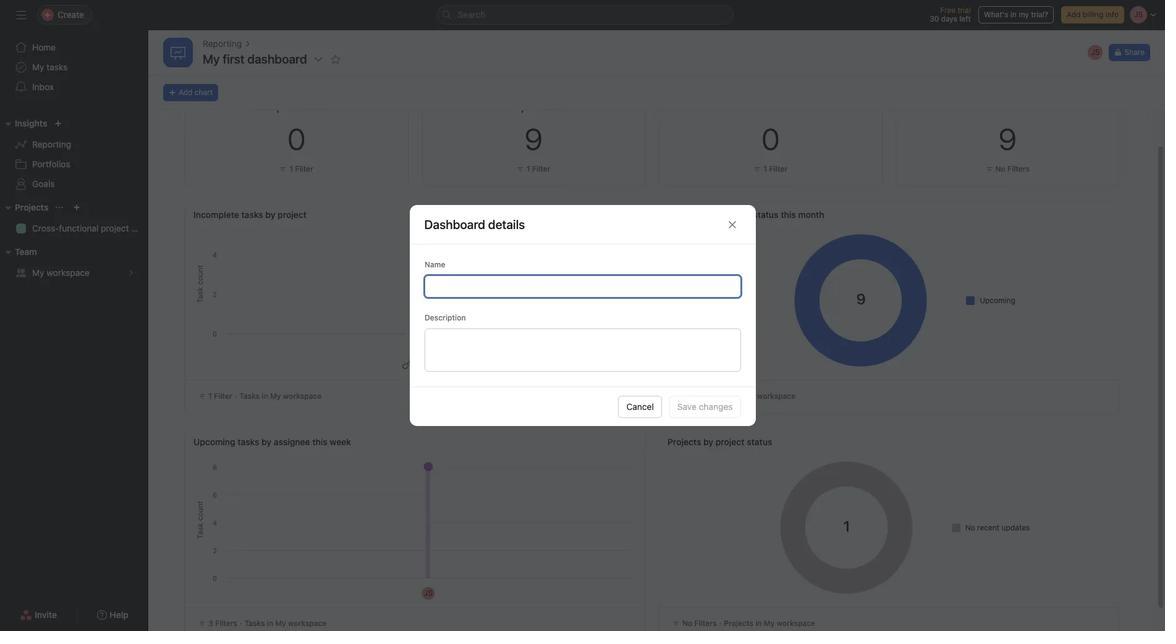 Task type: describe. For each thing, give the bounding box(es) containing it.
my inside my workspace link
[[32, 268, 44, 278]]

tasks for tasks by completion status this month
[[714, 392, 734, 401]]

incomplete tasks by project
[[193, 210, 306, 220]]

what's in my trial?
[[984, 10, 1048, 19]]

my
[[1019, 10, 1029, 19]]

no recent updates
[[965, 523, 1030, 532]]

status
[[753, 210, 778, 220]]

billing
[[1083, 10, 1104, 19]]

share
[[1124, 48, 1145, 57]]

inbox link
[[7, 77, 141, 97]]

inbox
[[32, 82, 54, 92]]

upcoming for upcoming
[[980, 296, 1015, 305]]

this month
[[781, 210, 824, 220]]

chart
[[195, 88, 213, 97]]

global element
[[0, 30, 148, 104]]

upcoming tasks by assignee this week
[[193, 437, 351, 447]]

0 horizontal spatial reporting link
[[7, 135, 141, 155]]

first dashboard
[[223, 52, 307, 66]]

1 filter button for completed tasks
[[277, 163, 316, 176]]

3 filters
[[208, 619, 237, 629]]

filters for projects by project status
[[694, 619, 717, 629]]

add for add billing info
[[1067, 10, 1081, 19]]

info
[[1106, 10, 1119, 19]]

js inside button
[[1091, 48, 1100, 57]]

filters for upcoming tasks by assignee this week
[[215, 619, 237, 629]]

cross-functional project plan link
[[7, 219, 148, 239]]

home
[[32, 42, 56, 53]]

cross-
[[32, 223, 59, 234]]

free trial 30 days left
[[930, 6, 971, 23]]

filters inside button
[[1007, 164, 1030, 174]]

30
[[930, 14, 939, 23]]

portfolios
[[32, 159, 70, 169]]

add billing info button
[[1061, 6, 1124, 23]]

projects element
[[0, 197, 148, 241]]

1 for overdue tasks
[[764, 164, 767, 174]]

1 filter for completed tasks
[[289, 164, 313, 174]]

tasks in my workspace for completion
[[714, 392, 796, 401]]

tasks for my
[[47, 62, 68, 72]]

completed tasks
[[251, 99, 342, 113]]

close this dialog image
[[727, 220, 737, 230]]

hide sidebar image
[[16, 10, 26, 20]]

projects for projects in my workspace
[[724, 619, 753, 629]]

add for add chart
[[179, 88, 193, 97]]

dashboard details dialog
[[409, 205, 756, 426]]

in inside button
[[1010, 10, 1017, 19]]

changes
[[699, 401, 733, 412]]

description
[[424, 313, 466, 323]]

my inside my tasks link
[[32, 62, 44, 72]]

0 horizontal spatial by
[[262, 437, 271, 447]]

workspace inside teams element
[[47, 268, 90, 278]]

invite button
[[12, 604, 65, 627]]

updates
[[1002, 523, 1030, 532]]

projects for projects
[[15, 202, 48, 213]]

0 button for completed tasks
[[288, 122, 305, 156]]

plan
[[131, 223, 148, 234]]

incomplete tasks
[[488, 99, 579, 113]]

my tasks link
[[7, 57, 141, 77]]

add billing info
[[1067, 10, 1119, 19]]

in for projects by project status
[[755, 619, 762, 629]]

upcoming for upcoming tasks by assignee this week
[[193, 437, 235, 447]]

assignee
[[274, 437, 310, 447]]

share button
[[1109, 44, 1150, 61]]

team
[[15, 247, 37, 257]]

what's in my trial? button
[[978, 6, 1054, 23]]

workspace for incomplete tasks by project
[[283, 392, 322, 401]]

show options image
[[313, 54, 323, 64]]

trial
[[958, 6, 971, 15]]

portfolios link
[[7, 155, 141, 174]]

filter for completed tasks
[[295, 164, 313, 174]]

in for tasks by completion status this month
[[736, 392, 742, 401]]

no filters button
[[982, 163, 1033, 176]]

search
[[458, 9, 485, 20]]

goals link
[[7, 174, 141, 194]]

left
[[959, 14, 971, 23]]

search button
[[437, 5, 733, 25]]

insights button
[[0, 116, 47, 131]]

by for projects
[[703, 437, 713, 447]]

teams element
[[0, 241, 148, 286]]

projects for projects by project status
[[667, 437, 701, 447]]

1 vertical spatial js
[[424, 589, 433, 598]]

tasks by completion status this month
[[667, 210, 824, 220]]

no filters inside button
[[995, 164, 1030, 174]]



Task type: locate. For each thing, give the bounding box(es) containing it.
9 for incomplete tasks
[[524, 122, 543, 156]]

no filters
[[995, 164, 1030, 174], [682, 619, 717, 629]]

incomplete
[[193, 210, 239, 220]]

add left billing
[[1067, 10, 1081, 19]]

in for upcoming tasks by assignee this week
[[267, 619, 273, 629]]

my workspace
[[32, 268, 90, 278]]

my tasks
[[32, 62, 68, 72]]

tasks right 3 filters at the bottom left
[[245, 619, 265, 629]]

by for tasks
[[693, 210, 703, 220]]

1 9 from the left
[[524, 122, 543, 156]]

tasks
[[667, 210, 691, 220], [239, 392, 260, 401], [714, 392, 734, 401], [245, 619, 265, 629]]

1 horizontal spatial by
[[693, 210, 703, 220]]

0
[[288, 122, 305, 156], [762, 122, 780, 156]]

2 1 filter button from the left
[[514, 163, 554, 176]]

2 horizontal spatial projects
[[724, 619, 753, 629]]

1 9 button from the left
[[524, 122, 543, 156]]

1 horizontal spatial reporting
[[203, 38, 242, 49]]

cancel
[[626, 401, 654, 412]]

insights element
[[0, 112, 148, 197]]

recent
[[977, 523, 1000, 532]]

total tasks
[[979, 99, 1036, 113]]

save changes
[[677, 401, 733, 412]]

9 button for total tasks
[[999, 122, 1017, 156]]

2 vertical spatial projects
[[724, 619, 753, 629]]

team button
[[0, 245, 37, 260]]

1 vertical spatial upcoming
[[193, 437, 235, 447]]

0 down overdue tasks
[[762, 122, 780, 156]]

save
[[677, 401, 697, 412]]

in
[[1010, 10, 1017, 19], [262, 392, 268, 401], [736, 392, 742, 401], [267, 619, 273, 629], [755, 619, 762, 629]]

1 horizontal spatial js
[[1091, 48, 1100, 57]]

0 horizontal spatial 9 button
[[524, 122, 543, 156]]

2 vertical spatial tasks
[[238, 437, 259, 447]]

0 horizontal spatial upcoming
[[193, 437, 235, 447]]

1 1 filter button from the left
[[277, 163, 316, 176]]

0 vertical spatial no
[[995, 164, 1005, 174]]

tasks for incomplete tasks by project
[[239, 392, 260, 401]]

tasks for upcoming tasks by assignee this week
[[245, 619, 265, 629]]

2 horizontal spatial by
[[703, 437, 713, 447]]

0 horizontal spatial no
[[682, 619, 692, 629]]

what's
[[984, 10, 1008, 19]]

1 horizontal spatial projects
[[667, 437, 701, 447]]

functional
[[59, 223, 99, 234]]

workspace
[[47, 268, 90, 278], [283, 392, 322, 401], [757, 392, 796, 401], [288, 619, 327, 629], [777, 619, 815, 629]]

reporting link
[[203, 37, 242, 51], [7, 135, 141, 155]]

0 button for overdue tasks
[[762, 122, 780, 156]]

2 horizontal spatial 1 filter button
[[751, 163, 791, 176]]

projects in my workspace
[[724, 619, 815, 629]]

0 vertical spatial no filters
[[995, 164, 1030, 174]]

1 for completed tasks
[[289, 164, 293, 174]]

0 for overdue tasks
[[762, 122, 780, 156]]

projects inside projects dropdown button
[[15, 202, 48, 213]]

0 horizontal spatial projects
[[15, 202, 48, 213]]

0 for completed tasks
[[288, 122, 305, 156]]

reporting up the my first dashboard
[[203, 38, 242, 49]]

no inside button
[[995, 164, 1005, 174]]

0 vertical spatial reporting
[[203, 38, 242, 49]]

no
[[995, 164, 1005, 174], [965, 523, 975, 532], [682, 619, 692, 629]]

search list box
[[437, 5, 733, 25]]

1 horizontal spatial no filters
[[995, 164, 1030, 174]]

1 filter for incomplete tasks
[[527, 164, 550, 174]]

0 vertical spatial js
[[1091, 48, 1100, 57]]

workspace for tasks by completion status this month
[[757, 392, 796, 401]]

tasks
[[47, 62, 68, 72], [241, 210, 263, 220], [238, 437, 259, 447]]

tasks for upcoming
[[238, 437, 259, 447]]

1 vertical spatial reporting
[[32, 139, 71, 150]]

trial?
[[1031, 10, 1048, 19]]

add left 'chart'
[[179, 88, 193, 97]]

insights
[[15, 118, 47, 129]]

by down save changes button
[[703, 437, 713, 447]]

tasks in my workspace for by project
[[239, 392, 322, 401]]

0 button down overdue tasks
[[762, 122, 780, 156]]

1 for incomplete tasks
[[527, 164, 530, 174]]

0 button down completed tasks
[[288, 122, 305, 156]]

1 filter button for overdue tasks
[[751, 163, 791, 176]]

projects by project status
[[667, 437, 772, 447]]

tasks left completion
[[667, 210, 691, 220]]

reporting inside insights element
[[32, 139, 71, 150]]

filter for incomplete tasks
[[532, 164, 550, 174]]

free
[[940, 6, 956, 15]]

add inside 'button'
[[1067, 10, 1081, 19]]

2 0 from the left
[[762, 122, 780, 156]]

in for incomplete tasks by project
[[262, 392, 268, 401]]

reporting link up the my first dashboard
[[203, 37, 242, 51]]

tasks in my workspace
[[239, 392, 322, 401], [714, 392, 796, 401], [245, 619, 327, 629]]

1 horizontal spatial no
[[965, 523, 975, 532]]

0 vertical spatial reporting link
[[203, 37, 242, 51]]

tasks inside global element
[[47, 62, 68, 72]]

reporting
[[203, 38, 242, 49], [32, 139, 71, 150]]

9 button for incomplete tasks
[[524, 122, 543, 156]]

1 vertical spatial reporting link
[[7, 135, 141, 155]]

1 horizontal spatial upcoming
[[980, 296, 1015, 305]]

my first dashboard
[[203, 52, 307, 66]]

tasks left assignee
[[238, 437, 259, 447]]

js
[[1091, 48, 1100, 57], [424, 589, 433, 598]]

1 filter button
[[277, 163, 316, 176], [514, 163, 554, 176], [751, 163, 791, 176]]

1 horizontal spatial 9
[[999, 122, 1017, 156]]

0 horizontal spatial no filters
[[682, 619, 717, 629]]

0 vertical spatial upcoming
[[980, 296, 1015, 305]]

filter
[[295, 164, 313, 174], [532, 164, 550, 174], [769, 164, 787, 174], [214, 392, 232, 401], [688, 392, 706, 401]]

upcoming
[[980, 296, 1015, 305], [193, 437, 235, 447]]

add inside "button"
[[179, 88, 193, 97]]

overdue tasks
[[732, 99, 809, 113]]

0 horizontal spatial js
[[424, 589, 433, 598]]

cancel button
[[618, 396, 662, 418]]

1 horizontal spatial 0
[[762, 122, 780, 156]]

by project
[[265, 210, 306, 220]]

1 vertical spatial no
[[965, 523, 975, 532]]

9 for total tasks
[[999, 122, 1017, 156]]

1 filter
[[289, 164, 313, 174], [527, 164, 550, 174], [764, 164, 787, 174], [208, 392, 232, 401], [682, 392, 706, 401]]

cross-functional project plan
[[32, 223, 148, 234]]

by left completion
[[693, 210, 703, 220]]

add to starred image
[[331, 54, 340, 64]]

None text field
[[424, 276, 741, 298], [424, 329, 741, 372], [424, 276, 741, 298], [424, 329, 741, 372]]

1 0 button from the left
[[288, 122, 305, 156]]

0 horizontal spatial filters
[[215, 619, 237, 629]]

1 vertical spatial projects
[[667, 437, 701, 447]]

save changes button
[[669, 396, 741, 418]]

1 filter for overdue tasks
[[764, 164, 787, 174]]

2 0 button from the left
[[762, 122, 780, 156]]

tasks for incomplete
[[241, 210, 263, 220]]

2 9 from the left
[[999, 122, 1017, 156]]

projects
[[15, 202, 48, 213], [667, 437, 701, 447], [724, 619, 753, 629]]

my
[[203, 52, 220, 66], [32, 62, 44, 72], [32, 268, 44, 278], [270, 392, 281, 401], [744, 392, 755, 401], [275, 619, 286, 629], [764, 619, 775, 629]]

3
[[208, 619, 213, 629]]

reporting up portfolios
[[32, 139, 71, 150]]

tasks up changes
[[714, 392, 734, 401]]

0 horizontal spatial 9
[[524, 122, 543, 156]]

9 up no filters button
[[999, 122, 1017, 156]]

1 vertical spatial add
[[179, 88, 193, 97]]

invite
[[35, 610, 57, 621]]

9 button
[[524, 122, 543, 156], [999, 122, 1017, 156]]

9
[[524, 122, 543, 156], [999, 122, 1017, 156]]

0 vertical spatial tasks
[[47, 62, 68, 72]]

name
[[424, 260, 445, 269]]

my workspace link
[[7, 263, 141, 283]]

0 horizontal spatial 1 filter button
[[277, 163, 316, 176]]

tasks left by project
[[241, 210, 263, 220]]

0 horizontal spatial add
[[179, 88, 193, 97]]

0 horizontal spatial reporting
[[32, 139, 71, 150]]

2 vertical spatial no
[[682, 619, 692, 629]]

9 button down incomplete tasks
[[524, 122, 543, 156]]

project
[[101, 223, 129, 234]]

1 horizontal spatial 1 filter button
[[514, 163, 554, 176]]

project status
[[716, 437, 772, 447]]

add
[[1067, 10, 1081, 19], [179, 88, 193, 97]]

0 button
[[288, 122, 305, 156], [762, 122, 780, 156]]

filter for overdue tasks
[[769, 164, 787, 174]]

1
[[289, 164, 293, 174], [527, 164, 530, 174], [764, 164, 767, 174], [208, 392, 212, 401], [682, 392, 686, 401]]

report image
[[171, 45, 185, 60]]

reporting link up portfolios
[[7, 135, 141, 155]]

1 horizontal spatial add
[[1067, 10, 1081, 19]]

1 vertical spatial no filters
[[682, 619, 717, 629]]

1 0 from the left
[[288, 122, 305, 156]]

by
[[693, 210, 703, 220], [262, 437, 271, 447], [703, 437, 713, 447]]

days
[[941, 14, 957, 23]]

0 horizontal spatial 0 button
[[288, 122, 305, 156]]

3 1 filter button from the left
[[751, 163, 791, 176]]

0 horizontal spatial 0
[[288, 122, 305, 156]]

1 horizontal spatial filters
[[694, 619, 717, 629]]

add chart button
[[163, 84, 218, 101]]

9 down incomplete tasks
[[524, 122, 543, 156]]

tasks in my workspace for by
[[245, 619, 327, 629]]

completion
[[705, 210, 751, 220]]

workspace for upcoming tasks by assignee this week
[[288, 619, 327, 629]]

this week
[[312, 437, 351, 447]]

by left assignee
[[262, 437, 271, 447]]

js button
[[1087, 44, 1104, 61]]

1 horizontal spatial 9 button
[[999, 122, 1017, 156]]

goals
[[32, 179, 55, 189]]

projects button
[[0, 200, 48, 215]]

workspace for projects by project status
[[777, 619, 815, 629]]

filters
[[1007, 164, 1030, 174], [215, 619, 237, 629], [694, 619, 717, 629]]

dashboard details
[[424, 217, 525, 231]]

1 horizontal spatial 0 button
[[762, 122, 780, 156]]

0 down completed tasks
[[288, 122, 305, 156]]

1 horizontal spatial reporting link
[[203, 37, 242, 51]]

2 horizontal spatial filters
[[1007, 164, 1030, 174]]

1 filter button for incomplete tasks
[[514, 163, 554, 176]]

tasks up upcoming tasks by assignee this week
[[239, 392, 260, 401]]

1 vertical spatial tasks
[[241, 210, 263, 220]]

0 vertical spatial add
[[1067, 10, 1081, 19]]

2 9 button from the left
[[999, 122, 1017, 156]]

tasks down home
[[47, 62, 68, 72]]

add chart
[[179, 88, 213, 97]]

2 horizontal spatial no
[[995, 164, 1005, 174]]

home link
[[7, 38, 141, 57]]

0 vertical spatial projects
[[15, 202, 48, 213]]

9 button up no filters button
[[999, 122, 1017, 156]]



Task type: vqa. For each thing, say whether or not it's contained in the screenshot.


